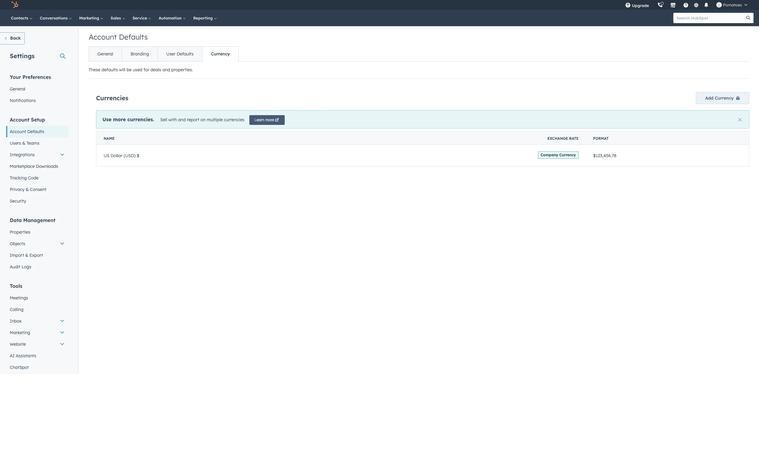 Task type: describe. For each thing, give the bounding box(es) containing it.
$123,456.78
[[594, 153, 617, 158]]

learn more
[[255, 118, 274, 122]]

defaults for user defaults link
[[177, 51, 194, 57]]

your preferences
[[10, 74, 51, 80]]

marketing inside marketing button
[[10, 330, 30, 336]]

company
[[541, 153, 559, 157]]

website button
[[6, 339, 68, 350]]

calling link
[[6, 304, 68, 316]]

assistants
[[16, 354, 36, 359]]

name
[[104, 136, 115, 141]]

audit
[[10, 264, 20, 270]]

menu containing pomatoes
[[621, 0, 752, 10]]

and inside 'use more currencies.' alert
[[178, 117, 186, 123]]

your preferences element
[[6, 74, 68, 106]]

help button
[[681, 0, 691, 10]]

data management
[[10, 217, 55, 224]]

(usd)
[[124, 153, 136, 158]]

multiple
[[207, 117, 223, 123]]

privacy
[[10, 187, 25, 192]]

currencies
[[96, 94, 128, 102]]

security link
[[6, 196, 68, 207]]

tools
[[10, 283, 22, 289]]

general for account
[[98, 51, 113, 57]]

meetings link
[[6, 293, 68, 304]]

currencies banner
[[96, 90, 750, 104]]

search button
[[744, 13, 754, 23]]

notifications
[[10, 98, 36, 103]]

service
[[133, 16, 148, 20]]

notifications image
[[704, 3, 709, 8]]

exchange rate
[[548, 136, 579, 141]]

import & export link
[[6, 250, 68, 261]]

tracking code link
[[6, 172, 68, 184]]

& for consent
[[26, 187, 29, 192]]

calling icon image
[[658, 2, 663, 8]]

settings link
[[693, 2, 700, 8]]

marketing button
[[6, 327, 68, 339]]

company currency
[[541, 153, 576, 157]]

conversations
[[40, 16, 69, 20]]

tyler black image
[[717, 2, 722, 8]]

contacts
[[11, 16, 30, 20]]

chatspot
[[10, 365, 29, 371]]

currency link
[[202, 47, 239, 61]]

help image
[[684, 3, 689, 8]]

account setup
[[10, 117, 45, 123]]

integrations
[[10, 152, 35, 158]]

sales
[[111, 16, 122, 20]]

tracking code
[[10, 175, 39, 181]]

settings
[[10, 52, 35, 60]]

upgrade image
[[626, 3, 631, 8]]

integrations button
[[6, 149, 68, 161]]

settings image
[[694, 3, 699, 8]]

marketplace downloads
[[10, 164, 58, 169]]

automation
[[159, 16, 183, 20]]

account defaults inside account setup "element"
[[10, 129, 44, 135]]

use more currencies.
[[102, 116, 154, 123]]

notifications button
[[702, 0, 712, 10]]

report
[[187, 117, 199, 123]]

conversations link
[[36, 10, 76, 26]]

us dollar (usd) $
[[104, 153, 139, 158]]

add currency button
[[696, 92, 750, 104]]

sales link
[[107, 10, 129, 26]]

calling
[[10, 307, 23, 313]]

will
[[119, 67, 125, 73]]

tools element
[[6, 283, 68, 374]]

rate
[[569, 136, 579, 141]]

2 vertical spatial account
[[10, 129, 26, 135]]

ai
[[10, 354, 15, 359]]

marketing link
[[76, 10, 107, 26]]

us
[[104, 153, 109, 158]]

reporting link
[[190, 10, 221, 26]]

account defaults link
[[6, 126, 68, 138]]

ai assistants
[[10, 354, 36, 359]]

be
[[127, 67, 132, 73]]

for
[[144, 67, 149, 73]]

code
[[28, 175, 39, 181]]

pomatoes button
[[713, 0, 752, 10]]

your
[[10, 74, 21, 80]]

audit logs link
[[6, 261, 68, 273]]

currencies
[[224, 117, 245, 123]]

logs
[[22, 264, 31, 270]]

$
[[137, 153, 139, 158]]

properties link
[[6, 227, 68, 238]]

branding link
[[122, 47, 158, 61]]

notifications link
[[6, 95, 68, 106]]

users & teams link
[[6, 138, 68, 149]]

currency inside navigation
[[211, 51, 230, 57]]

branding
[[131, 51, 149, 57]]

marketplaces image
[[671, 3, 676, 8]]

meetings
[[10, 296, 28, 301]]

more for learn
[[265, 118, 274, 122]]



Task type: vqa. For each thing, say whether or not it's contained in the screenshot.
Tracking
yes



Task type: locate. For each thing, give the bounding box(es) containing it.
these
[[89, 67, 100, 73]]

data management element
[[6, 217, 68, 273]]

2 horizontal spatial defaults
[[177, 51, 194, 57]]

navigation containing general
[[89, 46, 239, 62]]

0 vertical spatial marketing
[[79, 16, 100, 20]]

account setup element
[[6, 117, 68, 207]]

learn
[[255, 118, 264, 122]]

more right learn
[[265, 118, 274, 122]]

more right use at the left top of page
[[113, 116, 126, 123]]

setup
[[31, 117, 45, 123]]

1 vertical spatial account
[[10, 117, 29, 123]]

with
[[168, 117, 177, 123]]

sell with and report on multiple currencies
[[160, 117, 245, 123]]

user
[[166, 51, 176, 57]]

marketing left sales
[[79, 16, 100, 20]]

hubspot link
[[7, 1, 23, 9]]

0 horizontal spatial general
[[10, 86, 25, 92]]

sell
[[160, 117, 167, 123]]

defaults right user
[[177, 51, 194, 57]]

use more currencies. alert
[[96, 110, 750, 129]]

1 vertical spatial defaults
[[177, 51, 194, 57]]

1 vertical spatial general link
[[6, 83, 68, 95]]

objects button
[[6, 238, 68, 250]]

1 horizontal spatial more
[[265, 118, 274, 122]]

tracking
[[10, 175, 27, 181]]

1 vertical spatial marketing
[[10, 330, 30, 336]]

Search HubSpot search field
[[674, 13, 749, 23]]

2 vertical spatial currency
[[560, 153, 576, 157]]

general link down the "preferences"
[[6, 83, 68, 95]]

1 horizontal spatial account defaults
[[89, 32, 148, 41]]

more
[[113, 116, 126, 123], [265, 118, 274, 122]]

general up "defaults"
[[98, 51, 113, 57]]

deals
[[151, 67, 161, 73]]

contacts link
[[7, 10, 36, 26]]

management
[[23, 217, 55, 224]]

objects
[[10, 241, 25, 247]]

use
[[102, 116, 111, 123]]

&
[[22, 141, 25, 146], [26, 187, 29, 192], [25, 253, 28, 258]]

preferences
[[22, 74, 51, 80]]

search image
[[747, 16, 751, 20]]

0 vertical spatial &
[[22, 141, 25, 146]]

hubspot image
[[11, 1, 18, 9]]

import & export
[[10, 253, 43, 258]]

marketplaces button
[[667, 0, 680, 10]]

users
[[10, 141, 21, 146]]

add currency
[[706, 95, 734, 101]]

dollar
[[111, 153, 123, 158]]

user defaults link
[[158, 47, 202, 61]]

these defaults will be used for deals and properties.
[[89, 67, 193, 73]]

back
[[10, 35, 21, 41]]

marketing up website
[[10, 330, 30, 336]]

& inside data management element
[[25, 253, 28, 258]]

currency inside button
[[715, 95, 734, 101]]

general link up "defaults"
[[89, 47, 122, 61]]

& right privacy in the top left of the page
[[26, 187, 29, 192]]

0 vertical spatial general link
[[89, 47, 122, 61]]

properties
[[10, 230, 30, 235]]

1 vertical spatial and
[[178, 117, 186, 123]]

reporting
[[193, 16, 214, 20]]

and right the deals
[[162, 67, 170, 73]]

ai assistants link
[[6, 350, 68, 362]]

back link
[[0, 32, 25, 45]]

users & teams
[[10, 141, 39, 146]]

general link
[[89, 47, 122, 61], [6, 83, 68, 95]]

learn more link
[[249, 115, 285, 125]]

menu
[[621, 0, 752, 10]]

general inside navigation
[[98, 51, 113, 57]]

defaults
[[119, 32, 148, 41], [177, 51, 194, 57], [27, 129, 44, 135]]

1 vertical spatial general
[[10, 86, 25, 92]]

account
[[89, 32, 117, 41], [10, 117, 29, 123], [10, 129, 26, 135]]

format
[[594, 136, 609, 141]]

automation link
[[155, 10, 190, 26]]

marketing
[[79, 16, 100, 20], [10, 330, 30, 336]]

0 vertical spatial general
[[98, 51, 113, 57]]

1 vertical spatial currency
[[715, 95, 734, 101]]

0 vertical spatial defaults
[[119, 32, 148, 41]]

0 vertical spatial account
[[89, 32, 117, 41]]

add
[[706, 95, 714, 101]]

0 horizontal spatial currency
[[211, 51, 230, 57]]

0 horizontal spatial more
[[113, 116, 126, 123]]

0 horizontal spatial defaults
[[27, 129, 44, 135]]

currency
[[211, 51, 230, 57], [715, 95, 734, 101], [560, 153, 576, 157]]

0 horizontal spatial marketing
[[10, 330, 30, 336]]

general link for preferences
[[6, 83, 68, 95]]

defaults for "account defaults" link
[[27, 129, 44, 135]]

defaults up the users & teams link
[[27, 129, 44, 135]]

2 vertical spatial defaults
[[27, 129, 44, 135]]

0 vertical spatial currency
[[211, 51, 230, 57]]

account for users & teams
[[10, 117, 29, 123]]

0 horizontal spatial and
[[162, 67, 170, 73]]

and right with
[[178, 117, 186, 123]]

marketing inside marketing 'link'
[[79, 16, 100, 20]]

account up users
[[10, 129, 26, 135]]

1 horizontal spatial general
[[98, 51, 113, 57]]

general for your
[[10, 86, 25, 92]]

account defaults up users & teams
[[10, 129, 44, 135]]

0 horizontal spatial general link
[[6, 83, 68, 95]]

currency for add currency
[[715, 95, 734, 101]]

1 vertical spatial account defaults
[[10, 129, 44, 135]]

navigation
[[89, 46, 239, 62]]

defaults inside "account defaults" link
[[27, 129, 44, 135]]

& for teams
[[22, 141, 25, 146]]

1 horizontal spatial currency
[[560, 153, 576, 157]]

& right users
[[22, 141, 25, 146]]

defaults inside user defaults link
[[177, 51, 194, 57]]

properties.
[[171, 67, 193, 73]]

1 vertical spatial &
[[26, 187, 29, 192]]

teams
[[26, 141, 39, 146]]

pomatoes
[[724, 2, 742, 7]]

0 vertical spatial and
[[162, 67, 170, 73]]

more for use
[[113, 116, 126, 123]]

0 vertical spatial account defaults
[[89, 32, 148, 41]]

defaults
[[102, 67, 118, 73]]

account down marketing 'link'
[[89, 32, 117, 41]]

2 vertical spatial &
[[25, 253, 28, 258]]

currency for company currency
[[560, 153, 576, 157]]

general
[[98, 51, 113, 57], [10, 86, 25, 92]]

upgrade
[[632, 3, 649, 8]]

used
[[133, 67, 142, 73]]

service link
[[129, 10, 155, 26]]

& for export
[[25, 253, 28, 258]]

1 horizontal spatial defaults
[[119, 32, 148, 41]]

close image
[[738, 118, 742, 122]]

1 horizontal spatial marketing
[[79, 16, 100, 20]]

account left setup on the top left of the page
[[10, 117, 29, 123]]

0 horizontal spatial account defaults
[[10, 129, 44, 135]]

exchange
[[548, 136, 568, 141]]

import
[[10, 253, 24, 258]]

2 horizontal spatial currency
[[715, 95, 734, 101]]

data
[[10, 217, 22, 224]]

1 horizontal spatial and
[[178, 117, 186, 123]]

account defaults down the sales link
[[89, 32, 148, 41]]

general down your
[[10, 86, 25, 92]]

currencies.
[[127, 116, 154, 123]]

menu item
[[654, 0, 655, 10]]

1 horizontal spatial general link
[[89, 47, 122, 61]]

user defaults
[[166, 51, 194, 57]]

& left export
[[25, 253, 28, 258]]

privacy & consent link
[[6, 184, 68, 196]]

audit logs
[[10, 264, 31, 270]]

defaults up branding link
[[119, 32, 148, 41]]

on
[[201, 117, 206, 123]]

account for branding
[[89, 32, 117, 41]]

calling icon button
[[655, 1, 666, 9]]

general inside your preferences element
[[10, 86, 25, 92]]

chatspot link
[[6, 362, 68, 374]]

inbox button
[[6, 316, 68, 327]]

general link for defaults
[[89, 47, 122, 61]]



